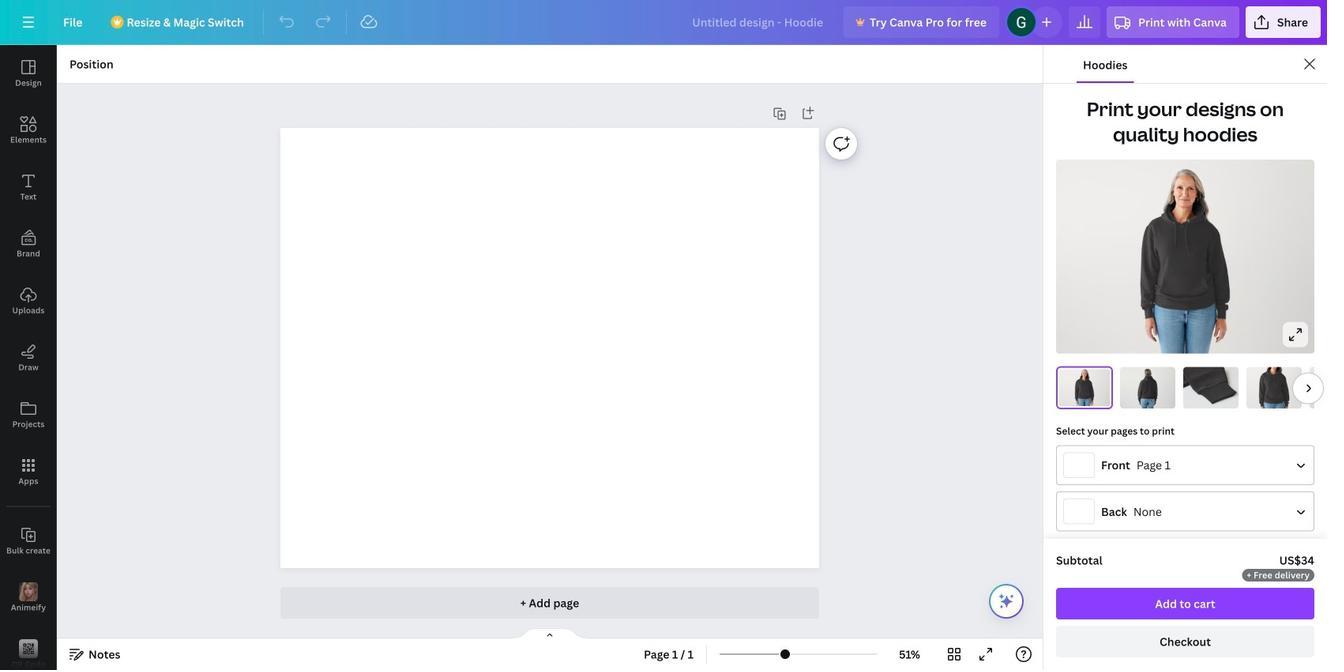 Task type: vqa. For each thing, say whether or not it's contained in the screenshot.
Show pages image
yes



Task type: locate. For each thing, give the bounding box(es) containing it.
show preview 1 of the design image
[[1057, 367, 1113, 408]]

side panel tab list
[[0, 45, 57, 670]]

canva assistant image
[[997, 592, 1016, 611]]

show preview 5 of the design image
[[1310, 367, 1328, 408]]

show preview 4 of the design image
[[1247, 367, 1302, 408]]

show preview 2 of the design image
[[1121, 367, 1176, 408]]

main menu bar
[[0, 0, 1328, 45]]



Task type: describe. For each thing, give the bounding box(es) containing it.
show preview 3 of the design image
[[1184, 367, 1239, 408]]

Design title text field
[[680, 6, 838, 38]]

show pages image
[[512, 628, 588, 640]]

Zoom button
[[884, 642, 936, 667]]



